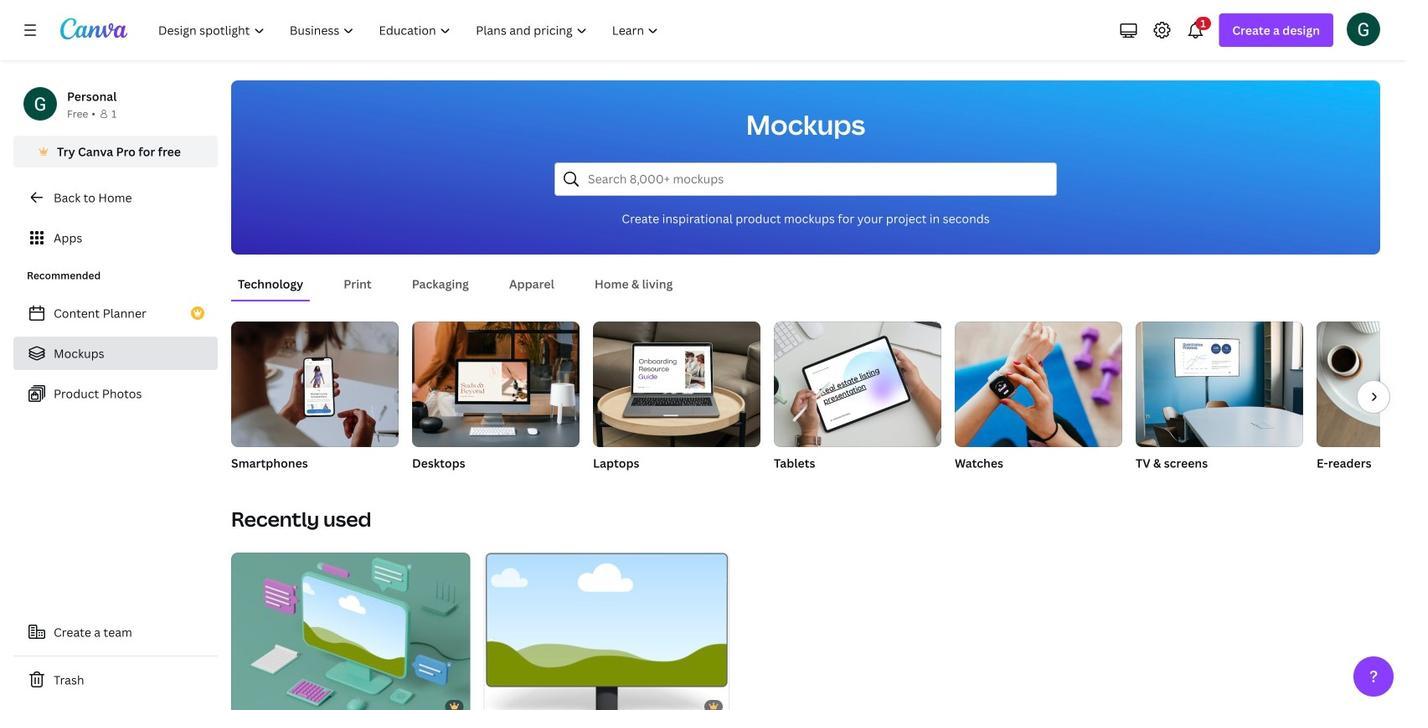 Task type: vqa. For each thing, say whether or not it's contained in the screenshot.
Label search box
yes



Task type: locate. For each thing, give the bounding box(es) containing it.
group
[[231, 322, 399, 473], [231, 322, 399, 447], [412, 322, 580, 473], [412, 322, 580, 447], [593, 322, 761, 473], [593, 322, 761, 447], [774, 322, 942, 473], [774, 322, 942, 447], [955, 322, 1123, 473], [1136, 322, 1304, 473], [1317, 322, 1408, 473], [231, 553, 471, 711], [484, 553, 730, 711]]

list
[[13, 297, 218, 411]]

Label search field
[[588, 163, 1047, 195]]

top level navigation element
[[147, 13, 673, 47]]



Task type: describe. For each thing, give the bounding box(es) containing it.
greg robinson image
[[1347, 12, 1381, 46]]



